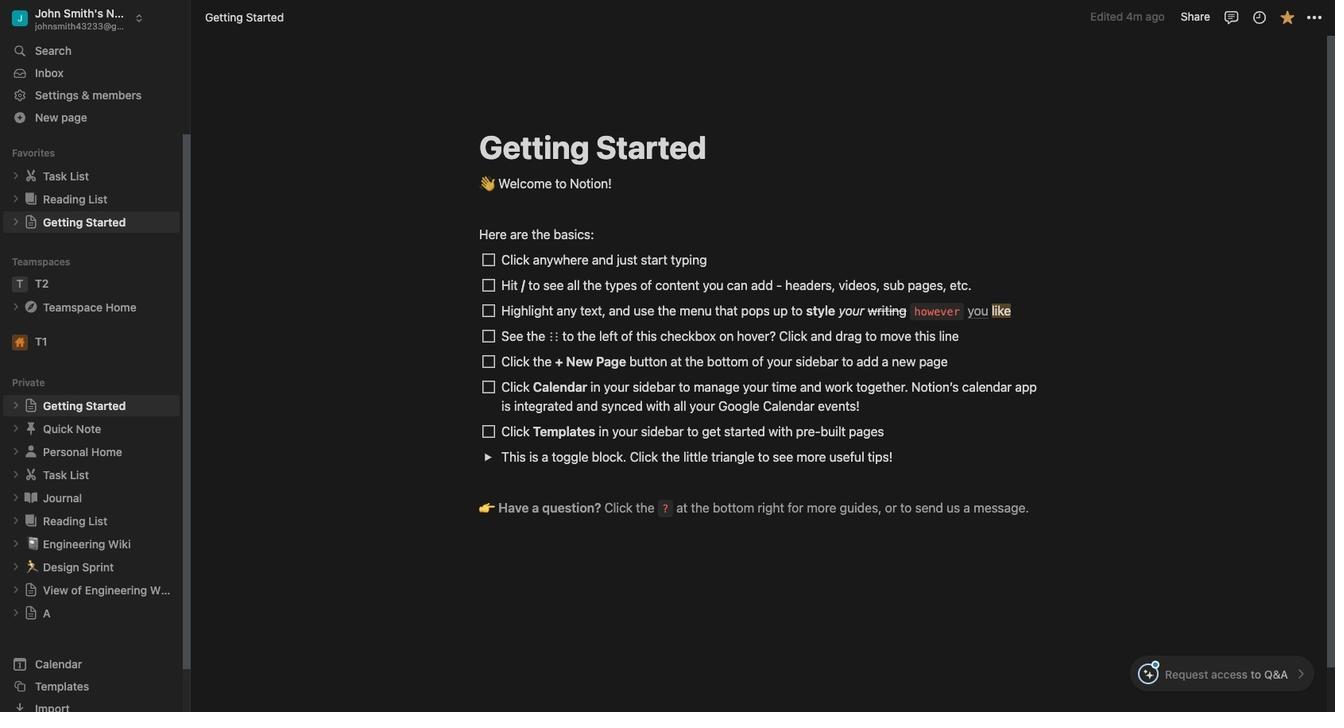 Task type: locate. For each thing, give the bounding box(es) containing it.
open image
[[11, 302, 21, 312], [11, 401, 21, 411], [484, 453, 493, 462], [11, 470, 21, 480], [11, 516, 21, 526], [11, 585, 21, 595]]

👉 image
[[479, 497, 495, 518]]

📓 image
[[25, 535, 40, 553]]

change page icon image
[[23, 168, 39, 184], [23, 191, 39, 207], [24, 215, 38, 229], [23, 299, 39, 315], [24, 399, 38, 413], [23, 421, 39, 437], [23, 444, 39, 460], [23, 467, 39, 483], [23, 490, 39, 506], [23, 513, 39, 529], [24, 583, 38, 597], [24, 606, 38, 620]]

open image
[[11, 171, 21, 181], [11, 194, 21, 204], [11, 217, 21, 227], [11, 424, 21, 434], [11, 447, 21, 457], [11, 493, 21, 503], [11, 539, 21, 549], [11, 562, 21, 572], [11, 609, 21, 618]]

3 open image from the top
[[11, 217, 21, 227]]

favorited image
[[1280, 9, 1296, 25]]

6 open image from the top
[[11, 493, 21, 503]]

t image
[[12, 277, 28, 292]]

9 open image from the top
[[11, 609, 21, 618]]



Task type: vqa. For each thing, say whether or not it's contained in the screenshot.
Comments image on the top right of page
yes



Task type: describe. For each thing, give the bounding box(es) containing it.
5 open image from the top
[[11, 447, 21, 457]]

🏃 image
[[25, 558, 40, 576]]

7 open image from the top
[[11, 539, 21, 549]]

👋 image
[[479, 173, 495, 193]]

comments image
[[1224, 9, 1240, 25]]

4 open image from the top
[[11, 424, 21, 434]]

2 open image from the top
[[11, 194, 21, 204]]

updates image
[[1252, 9, 1268, 25]]

1 open image from the top
[[11, 171, 21, 181]]

8 open image from the top
[[11, 562, 21, 572]]



